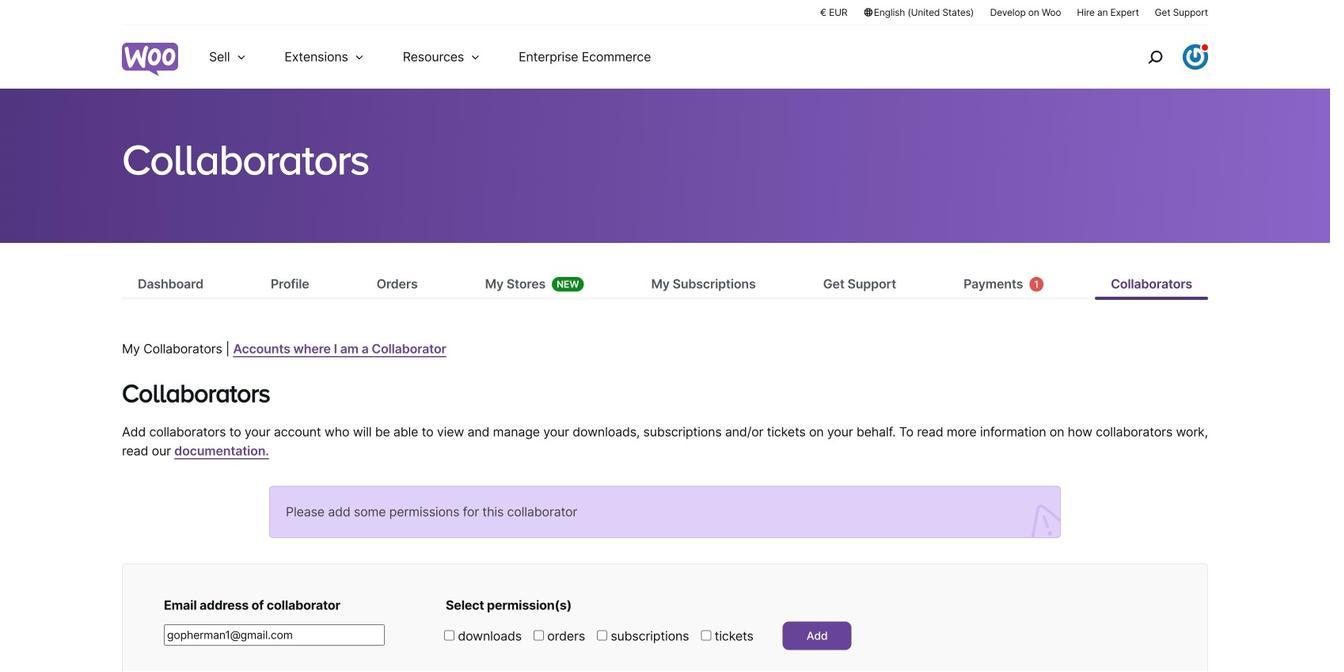 Task type: locate. For each thing, give the bounding box(es) containing it.
open account menu image
[[1184, 44, 1209, 70]]

service navigation menu element
[[1115, 31, 1209, 83]]

None checkbox
[[701, 631, 712, 641]]

search image
[[1143, 44, 1169, 70]]

None checkbox
[[444, 631, 455, 641], [534, 631, 544, 641], [597, 631, 608, 641], [444, 631, 455, 641], [534, 631, 544, 641], [597, 631, 608, 641]]



Task type: vqa. For each thing, say whether or not it's contained in the screenshot.
Open account menu icon
yes



